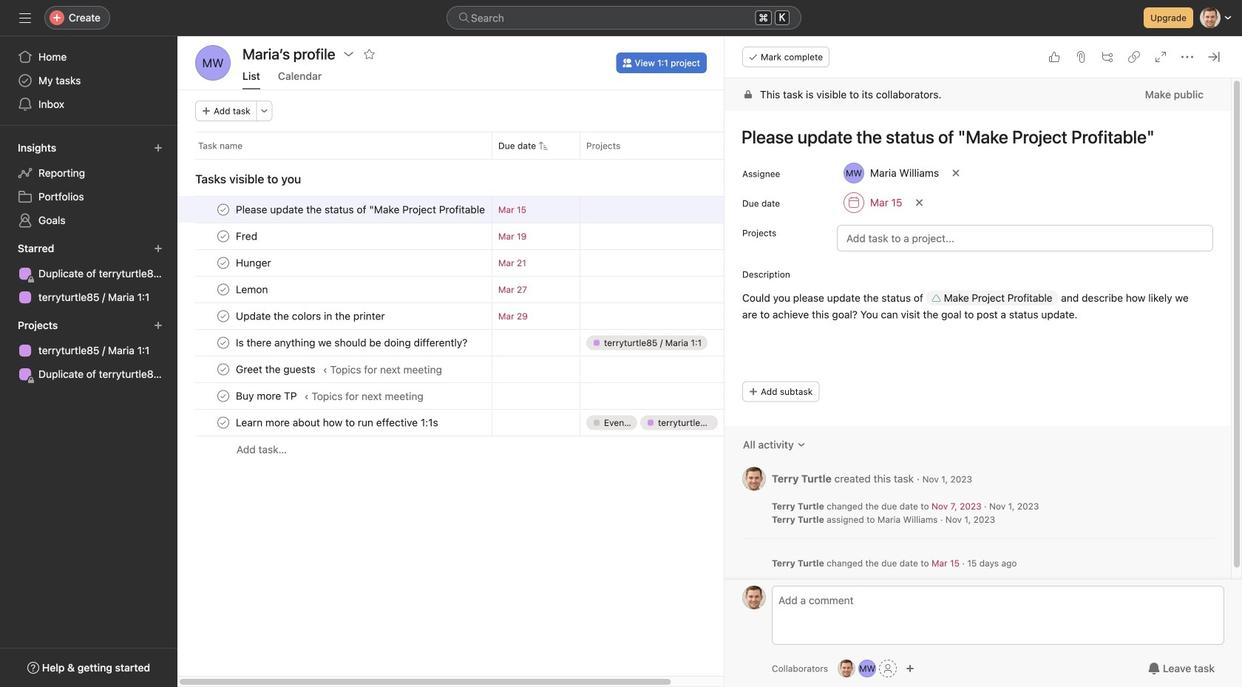Task type: locate. For each thing, give the bounding box(es) containing it.
mark complete image inside the 'greet the guests' cell
[[215, 361, 232, 378]]

4 mark complete image from the top
[[215, 307, 232, 325]]

mark complete image inside learn more about how to run effective 1:1s cell
[[215, 414, 232, 432]]

3 mark complete image from the top
[[215, 387, 232, 405]]

mark complete checkbox for task name text box in the please update the status of "make project profitable" cell
[[215, 201, 232, 219]]

mark complete checkbox inside hunger 'cell'
[[215, 254, 232, 272]]

1 mark complete image from the top
[[215, 227, 232, 245]]

5 task name text field from the top
[[233, 415, 443, 430]]

task name text field for mark complete option inside is there anything we should be doing differently? cell
[[233, 335, 472, 350]]

tree grid
[[178, 196, 782, 463]]

mark complete checkbox inside update the colors in the printer cell
[[215, 307, 232, 325]]

main content
[[725, 78, 1232, 588]]

Task name text field
[[233, 282, 273, 297], [233, 309, 390, 324], [233, 362, 320, 377], [233, 389, 301, 404]]

3 mark complete checkbox from the top
[[215, 281, 232, 298]]

1 task name text field from the top
[[233, 202, 486, 217]]

mark complete checkbox inside fred cell
[[215, 227, 232, 245]]

insights element
[[0, 135, 178, 235]]

add to starred image
[[364, 48, 375, 60]]

mark complete checkbox for update the colors in the printer cell
[[215, 307, 232, 325]]

mark complete image inside please update the status of "make project profitable" cell
[[215, 201, 232, 219]]

mark complete image inside the buy more tp cell
[[215, 387, 232, 405]]

mark complete image for task name text field inside update the colors in the printer cell
[[215, 307, 232, 325]]

full screen image
[[1155, 51, 1167, 63]]

mark complete image inside 'lemon' cell
[[215, 281, 232, 298]]

mark complete image for task name text box inside the learn more about how to run effective 1:1s cell
[[215, 414, 232, 432]]

Mark complete checkbox
[[215, 227, 232, 245], [215, 307, 232, 325], [215, 334, 232, 352], [215, 414, 232, 432]]

1 vertical spatial open user profile image
[[743, 586, 766, 610]]

mark complete checkbox for task name text box inside the hunger 'cell'
[[215, 254, 232, 272]]

mark complete image
[[215, 227, 232, 245], [215, 254, 232, 272], [215, 281, 232, 298], [215, 307, 232, 325], [215, 334, 232, 352], [215, 414, 232, 432]]

2 mark complete checkbox from the top
[[215, 307, 232, 325]]

mark complete image inside update the colors in the printer cell
[[215, 307, 232, 325]]

Task name text field
[[233, 202, 486, 217], [233, 229, 262, 244], [233, 256, 276, 270], [233, 335, 472, 350], [233, 415, 443, 430]]

add subtask image
[[1102, 51, 1114, 63]]

mark complete checkbox inside please update the status of "make project profitable" cell
[[215, 201, 232, 219]]

6 mark complete image from the top
[[215, 414, 232, 432]]

add or remove collaborators image
[[838, 660, 856, 678], [859, 660, 877, 678]]

lemon cell
[[178, 276, 492, 303]]

2 add or remove collaborators image from the left
[[859, 660, 877, 678]]

2 vertical spatial mark complete image
[[215, 387, 232, 405]]

0 vertical spatial open user profile image
[[743, 467, 766, 491]]

0 vertical spatial mark complete image
[[215, 201, 232, 219]]

3 task name text field from the top
[[233, 362, 320, 377]]

task name text field inside hunger 'cell'
[[233, 256, 276, 270]]

mark complete checkbox inside is there anything we should be doing differently? cell
[[215, 334, 232, 352]]

row
[[178, 132, 782, 159], [195, 158, 763, 160], [178, 196, 782, 223], [178, 223, 782, 250], [178, 249, 782, 277], [178, 276, 782, 303], [178, 303, 782, 330], [178, 329, 782, 357], [178, 356, 782, 383], [178, 382, 782, 410], [178, 409, 782, 436], [178, 436, 782, 463]]

mark complete checkbox for is there anything we should be doing differently? cell
[[215, 334, 232, 352]]

4 mark complete checkbox from the top
[[215, 414, 232, 432]]

please update the status of "make project profitable" cell
[[178, 196, 492, 223]]

mark complete checkbox inside the buy more tp cell
[[215, 387, 232, 405]]

3 task name text field from the top
[[233, 256, 276, 270]]

4 mark complete checkbox from the top
[[215, 361, 232, 378]]

1 mark complete checkbox from the top
[[215, 227, 232, 245]]

mark complete checkbox inside learn more about how to run effective 1:1s cell
[[215, 414, 232, 432]]

task name text field for update the colors in the printer cell
[[233, 309, 390, 324]]

1 open user profile image from the top
[[743, 467, 766, 491]]

mark complete image inside is there anything we should be doing differently? cell
[[215, 334, 232, 352]]

mark complete checkbox for task name text field in the buy more tp cell
[[215, 387, 232, 405]]

mark complete checkbox inside 'lemon' cell
[[215, 281, 232, 298]]

1 mark complete checkbox from the top
[[215, 201, 232, 219]]

task name text field inside 'lemon' cell
[[233, 282, 273, 297]]

linked projects for fred cell
[[580, 223, 728, 250]]

add or remove collaborators image
[[906, 664, 915, 673]]

task name text field inside fred cell
[[233, 229, 262, 244]]

0 likes. click to like this task image
[[1049, 51, 1061, 63]]

task name text field inside the 'greet the guests' cell
[[233, 362, 320, 377]]

task name text field for the buy more tp cell
[[233, 389, 301, 404]]

mark complete image for task name text box within fred cell
[[215, 227, 232, 245]]

1 task name text field from the top
[[233, 282, 273, 297]]

mark complete image inside fred cell
[[215, 227, 232, 245]]

4 task name text field from the top
[[233, 389, 301, 404]]

task name text field inside learn more about how to run effective 1:1s cell
[[233, 415, 443, 430]]

2 task name text field from the top
[[233, 229, 262, 244]]

None field
[[447, 6, 802, 30]]

linked projects for greet the guests cell
[[580, 356, 728, 383]]

task name text field inside the buy more tp cell
[[233, 389, 301, 404]]

main content inside please update the status of "make project profitable" dialog
[[725, 78, 1232, 588]]

1 horizontal spatial add or remove collaborators image
[[859, 660, 877, 678]]

mark complete image inside hunger 'cell'
[[215, 254, 232, 272]]

2 mark complete image from the top
[[215, 254, 232, 272]]

5 mark complete image from the top
[[215, 334, 232, 352]]

1 vertical spatial mark complete image
[[215, 361, 232, 378]]

2 mark complete checkbox from the top
[[215, 254, 232, 272]]

2 task name text field from the top
[[233, 309, 390, 324]]

0 horizontal spatial add or remove collaborators image
[[838, 660, 856, 678]]

task name text field inside is there anything we should be doing differently? cell
[[233, 335, 472, 350]]

1 mark complete image from the top
[[215, 201, 232, 219]]

3 mark complete checkbox from the top
[[215, 334, 232, 352]]

open user profile image
[[743, 467, 766, 491], [743, 586, 766, 610]]

global element
[[0, 36, 178, 125]]

task name text field inside update the colors in the printer cell
[[233, 309, 390, 324]]

5 mark complete checkbox from the top
[[215, 387, 232, 405]]

mark complete image
[[215, 201, 232, 219], [215, 361, 232, 378], [215, 387, 232, 405]]

mark complete checkbox for fred cell
[[215, 227, 232, 245]]

new project or portfolio image
[[154, 321, 163, 330]]

1 add or remove collaborators image from the left
[[838, 660, 856, 678]]

Mark complete checkbox
[[215, 201, 232, 219], [215, 254, 232, 272], [215, 281, 232, 298], [215, 361, 232, 378], [215, 387, 232, 405]]

new insights image
[[154, 143, 163, 152]]

3 mark complete image from the top
[[215, 281, 232, 298]]

mark complete image for the 'greet the guests' cell
[[215, 361, 232, 378]]

starred element
[[0, 235, 178, 312]]

2 mark complete image from the top
[[215, 361, 232, 378]]

mark complete checkbox inside the 'greet the guests' cell
[[215, 361, 232, 378]]

4 task name text field from the top
[[233, 335, 472, 350]]



Task type: describe. For each thing, give the bounding box(es) containing it.
mark complete image for the buy more tp cell
[[215, 387, 232, 405]]

mark complete image for task name text box inside the hunger 'cell'
[[215, 254, 232, 272]]

close details image
[[1209, 51, 1220, 63]]

hide sidebar image
[[19, 12, 31, 24]]

update the colors in the printer cell
[[178, 303, 492, 330]]

task name text field for mark complete option inside learn more about how to run effective 1:1s cell
[[233, 415, 443, 430]]

fred cell
[[178, 223, 492, 250]]

task name text field inside please update the status of "make project profitable" cell
[[233, 202, 486, 217]]

2 open user profile image from the top
[[743, 586, 766, 610]]

task name text field for mark complete option in the fred cell
[[233, 229, 262, 244]]

mark complete checkbox for learn more about how to run effective 1:1s cell
[[215, 414, 232, 432]]

remove assignee image
[[952, 169, 961, 178]]

linked projects for lemon cell
[[580, 276, 728, 303]]

more actions for this task image
[[1182, 51, 1194, 63]]

Add task to a project... text field
[[837, 225, 1214, 251]]

mark complete image for task name text box within the is there anything we should be doing differently? cell
[[215, 334, 232, 352]]

add items to starred image
[[154, 244, 163, 253]]

more actions image
[[260, 107, 269, 115]]

mark complete image for task name text field in the 'lemon' cell
[[215, 281, 232, 298]]

linked projects for update the colors in the printer cell
[[580, 303, 728, 330]]

greet the guests cell
[[178, 356, 492, 383]]

hunger cell
[[178, 249, 492, 277]]

show options image
[[343, 48, 355, 60]]

mark complete checkbox for task name text field in the 'lemon' cell
[[215, 281, 232, 298]]

copy task link image
[[1129, 51, 1141, 63]]

all activity image
[[797, 440, 806, 449]]

task name text field for the 'greet the guests' cell
[[233, 362, 320, 377]]

learn more about how to run effective 1:1s cell
[[178, 409, 492, 436]]

Search tasks, projects, and more text field
[[447, 6, 802, 30]]

is there anything we should be doing differently? cell
[[178, 329, 492, 357]]

projects element
[[0, 312, 178, 389]]

linked projects for hunger cell
[[580, 249, 728, 277]]

clear due date image
[[915, 198, 924, 207]]

mark complete checkbox for task name text field inside the the 'greet the guests' cell
[[215, 361, 232, 378]]

please update the status of "make project profitable" dialog
[[725, 36, 1243, 687]]

attachments: add a file to this task, please update the status of "make project profitable" image
[[1076, 51, 1087, 63]]

Task Name text field
[[732, 120, 1214, 154]]

buy more tp cell
[[178, 382, 492, 410]]

linked projects for buy more tp cell
[[580, 382, 728, 410]]

mark complete image for please update the status of "make project profitable" cell
[[215, 201, 232, 219]]

task name text field for 'lemon' cell
[[233, 282, 273, 297]]



Task type: vqa. For each thing, say whether or not it's contained in the screenshot.
Add or remove collaborators icon at the bottom right
yes



